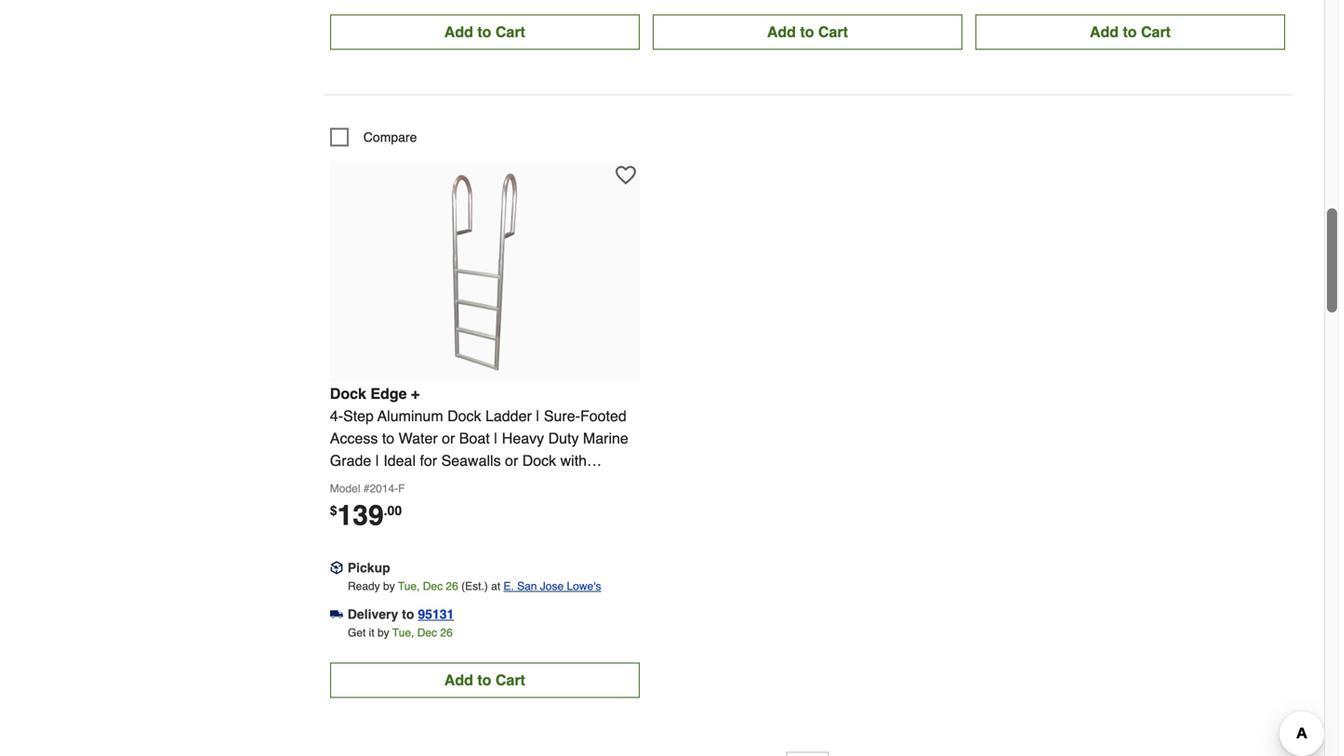 Task type: describe. For each thing, give the bounding box(es) containing it.
1 vertical spatial 26
[[440, 626, 453, 639]]

1 horizontal spatial |
[[494, 430, 498, 447]]

1 vertical spatial water
[[384, 474, 423, 492]]

truck filled image
[[330, 608, 343, 621]]

2014-
[[370, 482, 398, 495]]

0 horizontal spatial |
[[376, 452, 379, 469]]

+
[[411, 385, 420, 402]]

2 vertical spatial dock
[[523, 452, 557, 469]]

marine
[[583, 430, 629, 447]]

levels
[[427, 474, 470, 492]]

ready
[[348, 580, 380, 593]]

access
[[330, 430, 378, 447]]

ready by tue, dec 26 (est.) at e. san jose lowe's
[[348, 580, 601, 593]]

sure-
[[544, 407, 581, 425]]

139
[[337, 499, 384, 532]]

heavy
[[502, 430, 544, 447]]

f
[[398, 482, 405, 495]]

0 vertical spatial dec
[[423, 580, 443, 593]]

pickup image
[[330, 562, 343, 575]]

(est.)
[[462, 580, 488, 593]]

boat
[[459, 430, 490, 447]]

varying
[[330, 474, 379, 492]]

5014634193 element
[[330, 128, 417, 146]]

0 vertical spatial 26
[[446, 580, 458, 593]]

#
[[364, 482, 370, 495]]

1 vertical spatial or
[[505, 452, 518, 469]]

it
[[369, 626, 375, 639]]

lowe's
[[567, 580, 601, 593]]

to inside dock edge + 4-step aluminum dock ladder | sure-footed access to water or boat | heavy duty marine grade | ideal for seawalls or dock with varying water levels model # 2014-f $ 139 .00
[[382, 430, 395, 447]]

1 horizontal spatial dock
[[448, 407, 481, 425]]

jose
[[540, 580, 564, 593]]

get it by tue, dec 26
[[348, 626, 453, 639]]

$
[[330, 503, 337, 518]]

delivery to 95131
[[348, 607, 454, 622]]

delivery
[[348, 607, 398, 622]]



Task type: vqa. For each thing, say whether or not it's contained in the screenshot.
| to the bottom
yes



Task type: locate. For each thing, give the bounding box(es) containing it.
1 vertical spatial dock
[[448, 407, 481, 425]]

add to cart
[[444, 23, 526, 40], [767, 23, 848, 40], [1090, 23, 1171, 40], [444, 672, 526, 689]]

or down heavy
[[505, 452, 518, 469]]

step
[[343, 407, 374, 425]]

actual price $139.00 element
[[330, 499, 402, 532]]

0 vertical spatial water
[[399, 430, 438, 447]]

tue,
[[398, 580, 420, 593], [393, 626, 414, 639]]

footed
[[581, 407, 627, 425]]

seawalls
[[442, 452, 501, 469]]

dec
[[423, 580, 443, 593], [417, 626, 437, 639]]

2 horizontal spatial dock
[[523, 452, 557, 469]]

ideal
[[384, 452, 416, 469]]

duty
[[548, 430, 579, 447]]

1 horizontal spatial or
[[505, 452, 518, 469]]

1 vertical spatial by
[[378, 626, 390, 639]]

grade
[[330, 452, 371, 469]]

dock down heavy
[[523, 452, 557, 469]]

add to cart button
[[330, 14, 640, 50], [653, 14, 963, 50], [976, 14, 1286, 50], [330, 663, 640, 698]]

san
[[517, 580, 537, 593]]

pickup
[[348, 560, 390, 575]]

heart outline image
[[616, 165, 636, 185]]

water down ideal
[[384, 474, 423, 492]]

0 vertical spatial tue,
[[398, 580, 420, 593]]

to
[[478, 23, 492, 40], [800, 23, 814, 40], [1123, 23, 1137, 40], [382, 430, 395, 447], [402, 607, 414, 622], [478, 672, 492, 689]]

1 vertical spatial dec
[[417, 626, 437, 639]]

edge
[[371, 385, 407, 402]]

dec down 95131
[[417, 626, 437, 639]]

26 down 95131
[[440, 626, 453, 639]]

e. san jose lowe's button
[[504, 577, 601, 596]]

by
[[383, 580, 395, 593], [378, 626, 390, 639]]

| left ideal
[[376, 452, 379, 469]]

1 vertical spatial tue,
[[393, 626, 414, 639]]

by right ready
[[383, 580, 395, 593]]

2 vertical spatial |
[[376, 452, 379, 469]]

|
[[536, 407, 540, 425], [494, 430, 498, 447], [376, 452, 379, 469]]

aluminum
[[378, 407, 443, 425]]

0 vertical spatial or
[[442, 430, 455, 447]]

with
[[561, 452, 587, 469]]

| right boat
[[494, 430, 498, 447]]

ladder
[[486, 407, 532, 425]]

water down aluminum
[[399, 430, 438, 447]]

get
[[348, 626, 366, 639]]

at
[[491, 580, 501, 593]]

dock edge + 4-step aluminum dock ladder | sure-footed access to water or boat | heavy duty marine grade | ideal for seawalls or dock with varying water levels image
[[383, 171, 587, 375]]

1 vertical spatial |
[[494, 430, 498, 447]]

26 left (est.)
[[446, 580, 458, 593]]

dock up step
[[330, 385, 366, 402]]

95131
[[418, 607, 454, 622]]

4-
[[330, 407, 343, 425]]

dock edge + 4-step aluminum dock ladder | sure-footed access to water or boat | heavy duty marine grade | ideal for seawalls or dock with varying water levels model # 2014-f $ 139 .00
[[330, 385, 629, 532]]

dock
[[330, 385, 366, 402], [448, 407, 481, 425], [523, 452, 557, 469]]

2 horizontal spatial |
[[536, 407, 540, 425]]

95131 button
[[418, 605, 454, 624]]

tue, up delivery to 95131
[[398, 580, 420, 593]]

dec up 95131 button
[[423, 580, 443, 593]]

| left sure-
[[536, 407, 540, 425]]

cart
[[496, 23, 526, 40], [819, 23, 848, 40], [1142, 23, 1171, 40], [496, 672, 526, 689]]

model
[[330, 482, 360, 495]]

0 vertical spatial by
[[383, 580, 395, 593]]

e.
[[504, 580, 514, 593]]

or
[[442, 430, 455, 447], [505, 452, 518, 469]]

for
[[420, 452, 437, 469]]

.00
[[384, 503, 402, 518]]

water
[[399, 430, 438, 447], [384, 474, 423, 492]]

compare
[[364, 130, 417, 145]]

0 vertical spatial dock
[[330, 385, 366, 402]]

tue, down delivery to 95131
[[393, 626, 414, 639]]

dock up boat
[[448, 407, 481, 425]]

26
[[446, 580, 458, 593], [440, 626, 453, 639]]

add
[[444, 23, 473, 40], [767, 23, 796, 40], [1090, 23, 1119, 40], [444, 672, 473, 689]]

by right it
[[378, 626, 390, 639]]

0 vertical spatial |
[[536, 407, 540, 425]]

or left boat
[[442, 430, 455, 447]]

0 horizontal spatial dock
[[330, 385, 366, 402]]

0 horizontal spatial or
[[442, 430, 455, 447]]



